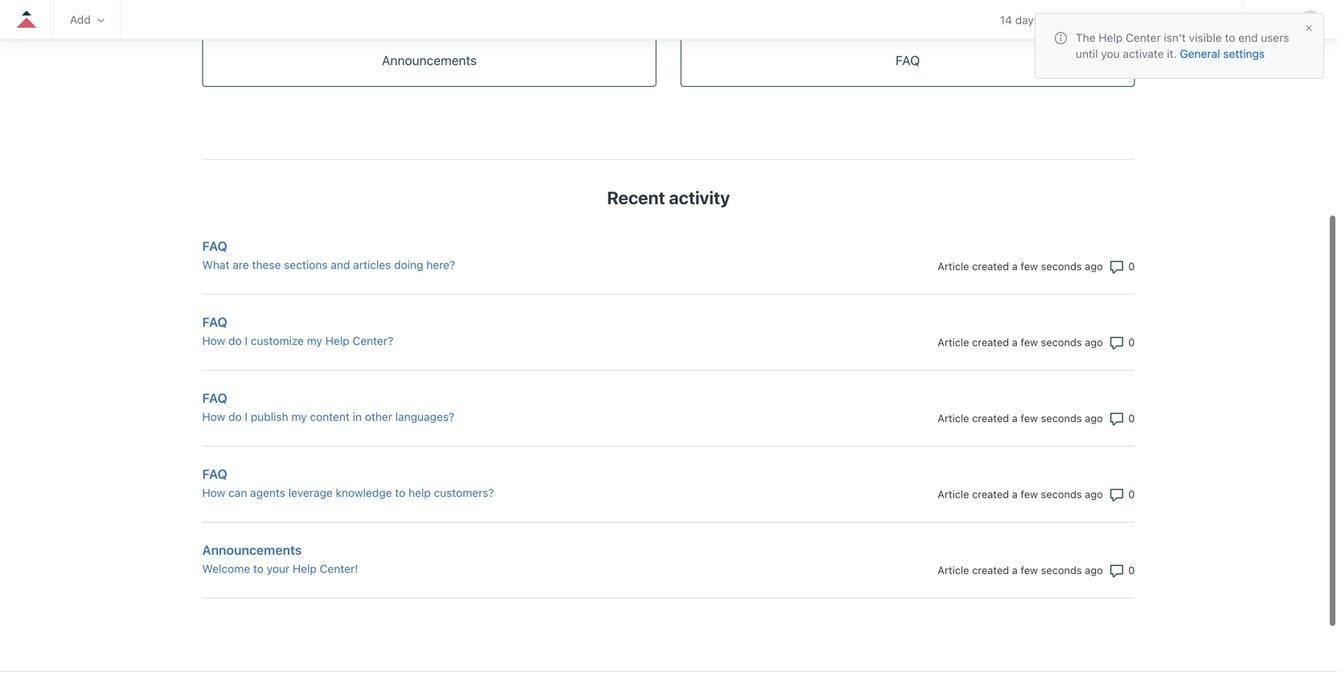 Task type: vqa. For each thing, say whether or not it's contained in the screenshot.
Own
no



Task type: locate. For each thing, give the bounding box(es) containing it.
i
[[245, 333, 248, 347], [245, 409, 248, 423]]

how for faq how can agents leverage knowledge to help customers?
[[202, 486, 225, 499]]

faq inside faq how do i publish my content in other languages?
[[202, 390, 227, 405]]

to inside the help center isn't visible to end users until you activate it.
[[1226, 31, 1236, 44]]

4 article created a few seconds ago from the top
[[938, 488, 1104, 500]]

in
[[1063, 13, 1072, 26], [353, 409, 362, 423]]

customize
[[251, 333, 304, 347]]

welcome to your help center! link
[[202, 560, 856, 577]]

0 vertical spatial how
[[202, 333, 225, 347]]

0 horizontal spatial announcements
[[202, 542, 302, 557]]

i left customize
[[245, 333, 248, 347]]

1 vertical spatial to
[[395, 486, 406, 499]]

center!
[[320, 562, 358, 575]]

few
[[1021, 259, 1039, 272], [1021, 335, 1039, 348], [1021, 411, 1039, 424], [1021, 488, 1039, 500], [1021, 564, 1039, 576]]

zendesk products image
[[1267, 14, 1278, 25]]

2 do from the top
[[229, 409, 242, 423]]

to
[[1226, 31, 1236, 44], [395, 486, 406, 499], [253, 562, 264, 575]]

4 a from the top
[[1013, 488, 1018, 500]]

how inside faq how do i customize my help center?
[[202, 333, 225, 347]]

settings
[[1224, 47, 1266, 60]]

announcements link
[[203, 34, 656, 85], [202, 540, 856, 559]]

1 seconds from the top
[[1042, 259, 1083, 272]]

navigation containing add
[[0, 0, 1338, 44]]

faq for faq what are these sections and articles doing here?
[[202, 238, 227, 253]]

visible
[[1190, 31, 1223, 44]]

my right publish
[[292, 409, 307, 423]]

1 horizontal spatial announcements
[[382, 52, 477, 67]]

1 do from the top
[[229, 333, 242, 347]]

navigation
[[0, 0, 1338, 44]]

in left 'other'
[[353, 409, 362, 423]]

can
[[229, 486, 247, 499]]

i inside faq how do i publish my content in other languages?
[[245, 409, 248, 423]]

a for faq how can agents leverage knowledge to help customers?
[[1013, 488, 1018, 500]]

ago
[[1085, 259, 1104, 272], [1085, 335, 1104, 348], [1085, 411, 1104, 424], [1085, 488, 1104, 500], [1085, 564, 1104, 576]]

how inside faq how do i publish my content in other languages?
[[202, 409, 225, 423]]

faq for faq how do i publish my content in other languages?
[[202, 390, 227, 405]]

do left publish
[[229, 409, 242, 423]]

2 ago from the top
[[1085, 335, 1104, 348]]

1 vertical spatial i
[[245, 409, 248, 423]]

1 vertical spatial do
[[229, 409, 242, 423]]

2 seconds from the top
[[1042, 335, 1083, 348]]

status containing faq
[[202, 218, 1136, 598]]

5 article created a few seconds ago from the top
[[938, 564, 1104, 576]]

i inside faq how do i customize my help center?
[[245, 333, 248, 347]]

my inside faq how do i customize my help center?
[[307, 333, 323, 347]]

14
[[1001, 13, 1013, 26]]

my inside faq how do i publish my content in other languages?
[[292, 409, 307, 423]]

faq
[[896, 52, 920, 67], [202, 238, 227, 253], [202, 314, 227, 329], [202, 390, 227, 405], [202, 466, 227, 481]]

what are these sections and articles doing here? link
[[202, 256, 856, 273]]

0 vertical spatial my
[[307, 333, 323, 347]]

how do i customize my help center? link
[[202, 332, 856, 349]]

2 horizontal spatial to
[[1226, 31, 1236, 44]]

announcements
[[382, 52, 477, 67], [202, 542, 302, 557]]

how
[[202, 333, 225, 347], [202, 409, 225, 423], [202, 486, 225, 499]]

2 vertical spatial to
[[253, 562, 264, 575]]

3 ago from the top
[[1085, 411, 1104, 424]]

1 vertical spatial my
[[292, 409, 307, 423]]

few for announcements welcome to your help center!
[[1021, 564, 1039, 576]]

languages?
[[396, 409, 455, 423]]

0 vertical spatial announcements
[[382, 52, 477, 67]]

0 vertical spatial in
[[1063, 13, 1072, 26]]

2 few from the top
[[1021, 335, 1039, 348]]

3 a from the top
[[1013, 411, 1018, 424]]

5 seconds from the top
[[1042, 564, 1083, 576]]

how do i publish my content in other languages? link
[[202, 408, 856, 425]]

3 article created a few seconds ago from the top
[[938, 411, 1104, 424]]

article created a few seconds ago for announcements welcome to your help center!
[[938, 564, 1104, 576]]

do
[[229, 333, 242, 347], [229, 409, 242, 423]]

article for faq how do i customize my help center?
[[938, 335, 970, 348]]

2 i from the top
[[245, 409, 248, 423]]

recent activity
[[607, 186, 730, 207]]

1 a from the top
[[1013, 259, 1018, 272]]

center?
[[353, 333, 394, 347]]

faq link
[[682, 34, 1135, 85], [202, 236, 856, 255], [202, 312, 856, 331], [202, 388, 856, 407], [202, 464, 856, 483]]

until
[[1076, 47, 1099, 60]]

to left your
[[253, 562, 264, 575]]

ago for faq how do i customize my help center?
[[1085, 335, 1104, 348]]

1 few from the top
[[1021, 259, 1039, 272]]

article for faq how can agents leverage knowledge to help customers?
[[938, 488, 970, 500]]

1 ago from the top
[[1085, 259, 1104, 272]]

my for faq how do i publish my content in other languages?
[[292, 409, 307, 423]]

how left publish
[[202, 409, 225, 423]]

faq inside faq what are these sections and articles doing here?
[[202, 238, 227, 253]]

seconds for faq how do i publish my content in other languages?
[[1042, 411, 1083, 424]]

few for faq how can agents leverage knowledge to help customers?
[[1021, 488, 1039, 500]]

2 article from the top
[[938, 335, 970, 348]]

general settings
[[1181, 47, 1266, 60]]

what
[[202, 257, 230, 271]]

0 horizontal spatial in
[[353, 409, 362, 423]]

a for faq how do i customize my help center?
[[1013, 335, 1018, 348]]

0 horizontal spatial help
[[293, 562, 317, 575]]

do inside faq how do i publish my content in other languages?
[[229, 409, 242, 423]]

4 article from the top
[[938, 488, 970, 500]]

0 vertical spatial i
[[245, 333, 248, 347]]

a for faq what are these sections and articles doing here?
[[1013, 259, 1018, 272]]

are
[[233, 257, 249, 271]]

customers?
[[434, 486, 494, 499]]

3 article from the top
[[938, 411, 970, 424]]

0 horizontal spatial to
[[253, 562, 264, 575]]

help right your
[[293, 562, 317, 575]]

status
[[202, 218, 1136, 598]]

help up you
[[1099, 31, 1123, 44]]

4 seconds from the top
[[1042, 488, 1083, 500]]

announcements inside announcements welcome to your help center!
[[202, 542, 302, 557]]

2 article created a few seconds ago from the top
[[938, 335, 1104, 348]]

created for faq what are these sections and articles doing here?
[[973, 259, 1010, 272]]

my right customize
[[307, 333, 323, 347]]

3 how from the top
[[202, 486, 225, 499]]

publish
[[251, 409, 289, 423]]

faq inside faq how can agents leverage knowledge to help customers?
[[202, 466, 227, 481]]

5 ago from the top
[[1085, 564, 1104, 576]]

2 vertical spatial how
[[202, 486, 225, 499]]

your
[[267, 562, 290, 575]]

article
[[938, 259, 970, 272], [938, 335, 970, 348], [938, 411, 970, 424], [938, 488, 970, 500], [938, 564, 970, 576]]

0 vertical spatial to
[[1226, 31, 1236, 44]]

5 a from the top
[[1013, 564, 1018, 576]]

users
[[1262, 31, 1290, 44]]

center
[[1126, 31, 1161, 44]]

3 created from the top
[[973, 411, 1010, 424]]

2 a from the top
[[1013, 335, 1018, 348]]

do for faq how do i customize my help center?
[[229, 333, 242, 347]]

a for announcements welcome to your help center!
[[1013, 564, 1018, 576]]

1 vertical spatial how
[[202, 409, 225, 423]]

5 few from the top
[[1021, 564, 1039, 576]]

5 article from the top
[[938, 564, 970, 576]]

created
[[973, 259, 1010, 272], [973, 335, 1010, 348], [973, 411, 1010, 424], [973, 488, 1010, 500], [973, 564, 1010, 576]]

article created a few seconds ago for faq how can agents leverage knowledge to help customers?
[[938, 488, 1104, 500]]

0 vertical spatial help
[[1099, 31, 1123, 44]]

announcements inside 'link'
[[382, 52, 477, 67]]

seconds
[[1042, 259, 1083, 272], [1042, 335, 1083, 348], [1042, 411, 1083, 424], [1042, 488, 1083, 500], [1042, 564, 1083, 576]]

the
[[1076, 31, 1096, 44]]

created for faq how can agents leverage knowledge to help customers?
[[973, 488, 1010, 500]]

help
[[1099, 31, 1123, 44], [326, 333, 350, 347], [293, 562, 317, 575]]

help left center?
[[326, 333, 350, 347]]

4 few from the top
[[1021, 488, 1039, 500]]

faq for faq
[[896, 52, 920, 67]]

to up general settings link
[[1226, 31, 1236, 44]]

3 seconds from the top
[[1042, 411, 1083, 424]]

few for faq how do i customize my help center?
[[1021, 335, 1039, 348]]

0 vertical spatial do
[[229, 333, 242, 347]]

3 few from the top
[[1021, 411, 1039, 424]]

do inside faq how do i customize my help center?
[[229, 333, 242, 347]]

1 article created a few seconds ago from the top
[[938, 259, 1104, 272]]

now
[[1125, 13, 1146, 26]]

5 created from the top
[[973, 564, 1010, 576]]

faq how can agents leverage knowledge to help customers?
[[202, 466, 494, 499]]

seconds for faq how do i customize my help center?
[[1042, 335, 1083, 348]]

1 article from the top
[[938, 259, 970, 272]]

general
[[1181, 47, 1221, 60]]

1 horizontal spatial in
[[1063, 13, 1072, 26]]

2 vertical spatial help
[[293, 562, 317, 575]]

2 how from the top
[[202, 409, 225, 423]]

few for faq how do i publish my content in other languages?
[[1021, 411, 1039, 424]]

how inside faq how can agents leverage knowledge to help customers?
[[202, 486, 225, 499]]

2 horizontal spatial help
[[1099, 31, 1123, 44]]

i left publish
[[245, 409, 248, 423]]

you
[[1102, 47, 1120, 60]]

in right left
[[1063, 13, 1072, 26]]

knowledge
[[336, 486, 392, 499]]

ago for faq how do i publish my content in other languages?
[[1085, 411, 1104, 424]]

4 ago from the top
[[1085, 488, 1104, 500]]

1 vertical spatial announcements
[[202, 542, 302, 557]]

leverage
[[289, 486, 333, 499]]

1 vertical spatial in
[[353, 409, 362, 423]]

add button
[[70, 13, 104, 26]]

left
[[1043, 13, 1060, 26]]

2 created from the top
[[973, 335, 1010, 348]]

a for faq how do i publish my content in other languages?
[[1013, 411, 1018, 424]]

other
[[365, 409, 393, 423]]

guide
[[1162, 13, 1193, 26]]

1 created from the top
[[973, 259, 1010, 272]]

a
[[1013, 259, 1018, 272], [1013, 335, 1018, 348], [1013, 411, 1018, 424], [1013, 488, 1018, 500], [1013, 564, 1018, 576]]

activate
[[1124, 47, 1165, 60]]

activity
[[669, 186, 730, 207]]

trial.
[[1075, 13, 1098, 26]]

how left "can" at the bottom of page
[[202, 486, 225, 499]]

4 created from the top
[[973, 488, 1010, 500]]

article created a few seconds ago
[[938, 259, 1104, 272], [938, 335, 1104, 348], [938, 411, 1104, 424], [938, 488, 1104, 500], [938, 564, 1104, 576]]

few for faq what are these sections and articles doing here?
[[1021, 259, 1039, 272]]

1 how from the top
[[202, 333, 225, 347]]

how left customize
[[202, 333, 225, 347]]

1 i from the top
[[245, 333, 248, 347]]

1 vertical spatial help
[[326, 333, 350, 347]]

1 horizontal spatial to
[[395, 486, 406, 499]]

do left customize
[[229, 333, 242, 347]]

1 horizontal spatial help
[[326, 333, 350, 347]]

to left help
[[395, 486, 406, 499]]

my
[[307, 333, 323, 347], [292, 409, 307, 423]]

faq inside faq how do i customize my help center?
[[202, 314, 227, 329]]

faq link for faq how do i customize my help center?
[[202, 312, 856, 331]]



Task type: describe. For each thing, give the bounding box(es) containing it.
ago for announcements welcome to your help center!
[[1085, 564, 1104, 576]]

ago for faq what are these sections and articles doing here?
[[1085, 259, 1104, 272]]

buy now link
[[1102, 13, 1146, 26]]

announcements for announcements welcome to your help center!
[[202, 542, 302, 557]]

ago for faq how can agents leverage knowledge to help customers?
[[1085, 488, 1104, 500]]

faq link for faq how do i publish my content in other languages?
[[202, 388, 856, 407]]

the help center isn't visible to end users until you activate it.
[[1076, 31, 1290, 60]]

i for faq how do i publish my content in other languages?
[[245, 409, 248, 423]]

buy
[[1102, 13, 1122, 26]]

faq for faq how can agents leverage knowledge to help customers?
[[202, 466, 227, 481]]

add
[[70, 13, 91, 26]]

guide admin link
[[1162, 13, 1228, 26]]

doing
[[394, 257, 424, 271]]

faq link for faq how can agents leverage knowledge to help customers?
[[202, 464, 856, 483]]

seconds for announcements welcome to your help center!
[[1042, 564, 1083, 576]]

article created a few seconds ago for faq what are these sections and articles doing here?
[[938, 259, 1104, 272]]

seconds for faq what are these sections and articles doing here?
[[1042, 259, 1083, 272]]

faq how do i customize my help center?
[[202, 314, 394, 347]]

0 vertical spatial announcements link
[[203, 34, 656, 85]]

how for faq how do i customize my help center?
[[202, 333, 225, 347]]

i for faq how do i customize my help center?
[[245, 333, 248, 347]]

help
[[409, 486, 431, 499]]

to inside faq how can agents leverage knowledge to help customers?
[[395, 486, 406, 499]]

content
[[310, 409, 350, 423]]

1 vertical spatial announcements link
[[202, 540, 856, 559]]

faq link for faq what are these sections and articles doing here?
[[202, 236, 856, 255]]

admin
[[1196, 13, 1228, 26]]

to inside announcements welcome to your help center!
[[253, 562, 264, 575]]

14 days left in trial. buy now
[[1001, 13, 1146, 26]]

help inside faq how do i customize my help center?
[[326, 333, 350, 347]]

faq how do i publish my content in other languages?
[[202, 390, 455, 423]]

agents
[[250, 486, 286, 499]]

how for faq how do i publish my content in other languages?
[[202, 409, 225, 423]]

article for announcements welcome to your help center!
[[938, 564, 970, 576]]

article created a few seconds ago for faq how do i customize my help center?
[[938, 335, 1104, 348]]

do for faq how do i publish my content in other languages?
[[229, 409, 242, 423]]

how can agents leverage knowledge to help customers? link
[[202, 484, 856, 501]]

help inside announcements welcome to your help center!
[[293, 562, 317, 575]]

created for faq how do i publish my content in other languages?
[[973, 411, 1010, 424]]

article for faq what are these sections and articles doing here?
[[938, 259, 970, 272]]

and
[[331, 257, 350, 271]]

help inside the help center isn't visible to end users until you activate it.
[[1099, 31, 1123, 44]]

announcements welcome to your help center!
[[202, 542, 358, 575]]

here?
[[427, 257, 455, 271]]

isn't
[[1164, 31, 1187, 44]]

faq for faq how do i customize my help center?
[[202, 314, 227, 329]]

recent
[[607, 186, 666, 207]]

faq what are these sections and articles doing here?
[[202, 238, 455, 271]]

in inside navigation
[[1063, 13, 1072, 26]]

article for faq how do i publish my content in other languages?
[[938, 411, 970, 424]]

end
[[1239, 31, 1259, 44]]

sections
[[284, 257, 328, 271]]

articles
[[353, 257, 391, 271]]

seconds for faq how can agents leverage knowledge to help customers?
[[1042, 488, 1083, 500]]

general settings link
[[1181, 47, 1266, 60]]

my for faq how do i customize my help center?
[[307, 333, 323, 347]]

it.
[[1168, 47, 1177, 60]]

announcements for announcements
[[382, 52, 477, 67]]

guide admin
[[1162, 13, 1228, 26]]

welcome
[[202, 562, 250, 575]]

created for announcements welcome to your help center!
[[973, 564, 1010, 576]]

in inside faq how do i publish my content in other languages?
[[353, 409, 362, 423]]

created for faq how do i customize my help center?
[[973, 335, 1010, 348]]

article created a few seconds ago for faq how do i publish my content in other languages?
[[938, 411, 1104, 424]]

these
[[252, 257, 281, 271]]

days
[[1016, 13, 1040, 26]]



